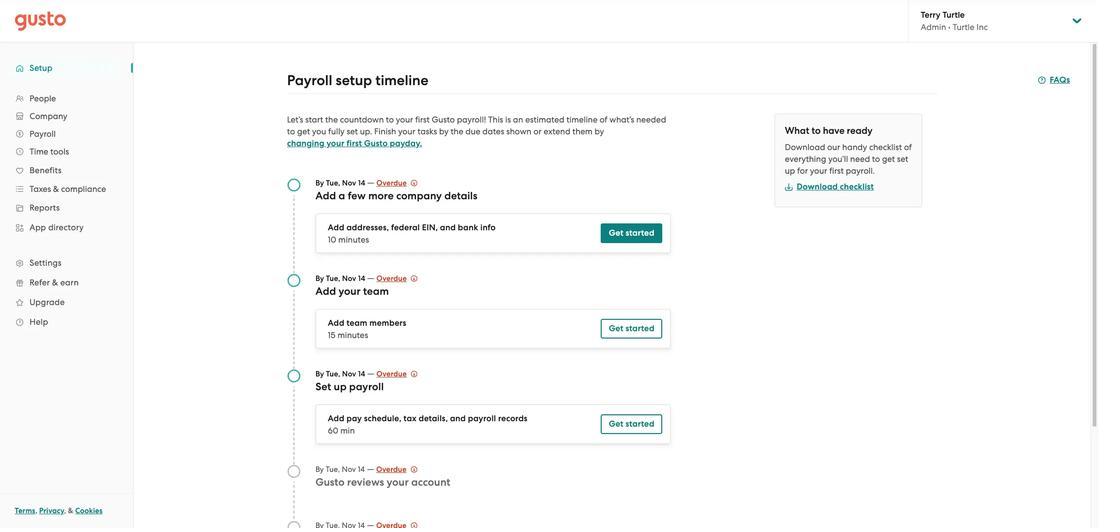 Task type: vqa. For each thing, say whether or not it's contained in the screenshot.
Get started for payroll
yes



Task type: locate. For each thing, give the bounding box(es) containing it.
&
[[53, 184, 59, 194], [52, 278, 58, 288], [68, 507, 73, 516]]

needed
[[636, 115, 666, 125]]

by for gusto reviews your account
[[316, 465, 324, 474]]

1 horizontal spatial get
[[882, 154, 895, 164]]

payroll
[[287, 72, 332, 89], [30, 129, 56, 139]]

0 vertical spatial payroll
[[287, 72, 332, 89]]

0 vertical spatial circle blank image
[[287, 465, 301, 479]]

set
[[347, 127, 358, 136], [897, 154, 908, 164]]

get started button
[[601, 224, 663, 243], [601, 319, 663, 339], [601, 415, 663, 434]]

time
[[30, 147, 48, 157]]

1 vertical spatial get started button
[[601, 319, 663, 339]]

timeline right setup on the top of the page
[[375, 72, 429, 89]]

payroll inside dropdown button
[[30, 129, 56, 139]]

1 horizontal spatial set
[[897, 154, 908, 164]]

by right tasks on the top left of the page
[[439, 127, 449, 136]]

4 — from the top
[[367, 464, 374, 474]]

few
[[348, 190, 366, 202]]

1 vertical spatial the
[[451, 127, 463, 136]]

0 horizontal spatial payroll
[[349, 381, 384, 394]]

0 vertical spatial get started
[[609, 228, 655, 238]]

home image
[[15, 11, 66, 31]]

first
[[415, 115, 430, 125], [347, 138, 362, 149], [829, 166, 844, 176]]

get for set up payroll
[[609, 419, 624, 429]]

privacy link
[[39, 507, 64, 516]]

nov up reviews
[[342, 465, 356, 474]]

0 vertical spatial minutes
[[338, 235, 369, 245]]

by tue, nov 14 — up add your team
[[316, 273, 377, 283]]

payroll.
[[846, 166, 875, 176]]

get started for team
[[609, 324, 655, 334]]

overdue button up tax
[[377, 368, 418, 380]]

•
[[948, 22, 951, 32]]

checklist up the need
[[869, 142, 902, 152]]

0 vertical spatial get
[[297, 127, 310, 136]]

finish your tasks by the due dates shown or extend them by changing your first gusto payday.
[[287, 127, 604, 149]]

1 vertical spatial payroll
[[468, 414, 496, 424]]

turtle
[[943, 10, 965, 20], [953, 22, 975, 32]]

overdue button
[[377, 177, 418, 189], [377, 273, 418, 285], [377, 368, 418, 380], [376, 464, 417, 476]]

get inside the let's start the countdown to your first gusto payroll! this is an estimated                     timeline of what's needed to get you fully set up.
[[297, 127, 310, 136]]

get up changing on the top left of page
[[297, 127, 310, 136]]

— up the set up payroll
[[367, 369, 374, 379]]

overdue up gusto reviews your account
[[376, 465, 407, 474]]

, left the cookies button
[[64, 507, 66, 516]]

1 horizontal spatial the
[[451, 127, 463, 136]]

3 get from the top
[[609, 419, 624, 429]]

by for add a few more company details
[[316, 179, 324, 188]]

dates
[[483, 127, 504, 136]]

3 — from the top
[[367, 369, 374, 379]]

1 vertical spatial get started
[[609, 324, 655, 334]]

1 vertical spatial minutes
[[338, 330, 368, 340]]

first inside finish your tasks by the due dates shown or extend them by changing your first gusto payday.
[[347, 138, 362, 149]]

by tue, nov 14 — up reviews
[[316, 464, 376, 474]]

schedule,
[[364, 414, 402, 424]]

1 vertical spatial and
[[450, 414, 466, 424]]

up right set
[[334, 381, 347, 394]]

payroll setup timeline
[[287, 72, 429, 89]]

10
[[328, 235, 336, 245]]

1 horizontal spatial of
[[904, 142, 912, 152]]

14 for a
[[358, 179, 365, 188]]

first for for
[[829, 166, 844, 176]]

by right them on the right
[[595, 127, 604, 136]]

gusto down finish
[[364, 138, 388, 149]]

1 horizontal spatial gusto
[[364, 138, 388, 149]]

14 up few
[[358, 179, 365, 188]]

team up the members
[[363, 285, 389, 298]]

1 by tue, nov 14 — from the top
[[316, 178, 377, 188]]

0 vertical spatial checklist
[[869, 142, 902, 152]]

1 horizontal spatial first
[[415, 115, 430, 125]]

overdue button for your
[[376, 464, 417, 476]]

by for add your team
[[316, 274, 324, 283]]

to up finish
[[386, 115, 394, 125]]

, left privacy link
[[35, 507, 37, 516]]

gusto left reviews
[[316, 476, 345, 489]]

download down for
[[797, 182, 838, 192]]

payroll for payroll setup timeline
[[287, 72, 332, 89]]

0 horizontal spatial timeline
[[375, 72, 429, 89]]

gusto inside the let's start the countdown to your first gusto payroll! this is an estimated                     timeline of what's needed to get you fully set up.
[[432, 115, 455, 125]]

people button
[[10, 90, 123, 107]]

2 horizontal spatial first
[[829, 166, 844, 176]]

1 vertical spatial set
[[897, 154, 908, 164]]

time tools
[[30, 147, 69, 157]]

estimated
[[525, 115, 565, 125]]

1 nov from the top
[[342, 179, 356, 188]]

overdue for payroll
[[377, 370, 407, 379]]

1 vertical spatial &
[[52, 278, 58, 288]]

2 nov from the top
[[342, 274, 356, 283]]

0 vertical spatial and
[[440, 223, 456, 233]]

overdue button up the members
[[377, 273, 418, 285]]

set up payroll
[[316, 381, 384, 394]]

and inside add addresses, federal ein, and bank info 10 minutes
[[440, 223, 456, 233]]

& left earn at the bottom of page
[[52, 278, 58, 288]]

0 vertical spatial download
[[785, 142, 825, 152]]

earn
[[60, 278, 79, 288]]

to left have
[[812, 125, 821, 136]]

our
[[827, 142, 840, 152]]

2 get started button from the top
[[601, 319, 663, 339]]

add for add your team
[[316, 285, 336, 298]]

gusto up finish your tasks by the due dates shown or extend them by changing your first gusto payday.
[[432, 115, 455, 125]]

by tue, nov 14 — for up
[[316, 369, 377, 379]]

1 vertical spatial timeline
[[567, 115, 598, 125]]

reviews
[[347, 476, 384, 489]]

up
[[785, 166, 795, 176], [334, 381, 347, 394]]

payroll!
[[457, 115, 486, 125]]

1 vertical spatial team
[[347, 318, 367, 328]]

— for your
[[367, 464, 374, 474]]

list
[[0, 90, 133, 332]]

2 vertical spatial &
[[68, 507, 73, 516]]

3 get started from the top
[[609, 419, 655, 429]]

to right the need
[[872, 154, 880, 164]]

3 tue, from the top
[[326, 370, 340, 379]]

started
[[626, 228, 655, 238], [626, 324, 655, 334], [626, 419, 655, 429]]

0 horizontal spatial of
[[600, 115, 608, 125]]

nov up a
[[342, 179, 356, 188]]

0 horizontal spatial up
[[334, 381, 347, 394]]

upgrade
[[30, 297, 65, 307]]

add for add addresses, federal ein, and bank info 10 minutes
[[328, 223, 344, 233]]

terms link
[[15, 507, 35, 516]]

1 horizontal spatial ,
[[64, 507, 66, 516]]

1 started from the top
[[626, 228, 655, 238]]

1 horizontal spatial timeline
[[567, 115, 598, 125]]

by tue, nov 14 — up a
[[316, 178, 377, 188]]

& inside dropdown button
[[53, 184, 59, 194]]

help link
[[10, 313, 123, 331]]

3 nov from the top
[[342, 370, 356, 379]]

by tue, nov 14 —
[[316, 178, 377, 188], [316, 273, 377, 283], [316, 369, 377, 379], [316, 464, 376, 474]]

0 vertical spatial started
[[626, 228, 655, 238]]

2 started from the top
[[626, 324, 655, 334]]

— for team
[[367, 273, 374, 283]]

— up add your team
[[367, 273, 374, 283]]

0 horizontal spatial first
[[347, 138, 362, 149]]

tue, for a
[[326, 179, 340, 188]]

benefits
[[30, 165, 62, 175]]

2 vertical spatial get started button
[[601, 415, 663, 434]]

3 started from the top
[[626, 419, 655, 429]]

this
[[488, 115, 503, 125]]

0 horizontal spatial by
[[439, 127, 449, 136]]

set inside the let's start the countdown to your first gusto payroll! this is an estimated                     timeline of what's needed to get you fully set up.
[[347, 127, 358, 136]]

4 tue, from the top
[[326, 465, 340, 474]]

turtle right •
[[953, 22, 975, 32]]

to
[[386, 115, 394, 125], [812, 125, 821, 136], [287, 127, 295, 136], [872, 154, 880, 164]]

time tools button
[[10, 143, 123, 161]]

your
[[396, 115, 413, 125], [398, 127, 416, 136], [327, 138, 344, 149], [810, 166, 827, 176], [339, 285, 361, 298], [387, 476, 409, 489]]

1 by from the top
[[316, 179, 324, 188]]

add your team
[[316, 285, 389, 298]]

overdue up add a few more company details
[[377, 179, 407, 188]]

team
[[363, 285, 389, 298], [347, 318, 367, 328]]

add pay schedule, tax details, and payroll records 60 min
[[328, 414, 528, 436]]

started for add your team
[[626, 324, 655, 334]]

add inside add team members 15 minutes
[[328, 318, 344, 328]]

get right the need
[[882, 154, 895, 164]]

1 vertical spatial of
[[904, 142, 912, 152]]

first inside download our handy checklist of everything you'll need to get set up for your first payroll.
[[829, 166, 844, 176]]

addresses,
[[347, 223, 389, 233]]

compliance
[[61, 184, 106, 194]]

0 horizontal spatial the
[[325, 115, 338, 125]]

to inside download our handy checklist of everything you'll need to get set up for your first payroll.
[[872, 154, 880, 164]]

overdue button up add a few more company details
[[377, 177, 418, 189]]

2 vertical spatial gusto
[[316, 476, 345, 489]]

overdue button up gusto reviews your account
[[376, 464, 417, 476]]

company
[[30, 111, 67, 121]]

your inside the let's start the countdown to your first gusto payroll! this is an estimated                     timeline of what's needed to get you fully set up.
[[396, 115, 413, 125]]

0 vertical spatial timeline
[[375, 72, 429, 89]]

your right reviews
[[387, 476, 409, 489]]

tue, for your
[[326, 274, 340, 283]]

2 by from the left
[[595, 127, 604, 136]]

team inside add team members 15 minutes
[[347, 318, 367, 328]]

tue, down 60
[[326, 465, 340, 474]]

overdue up add your team
[[377, 274, 407, 283]]

records
[[498, 414, 528, 424]]

first down you'll
[[829, 166, 844, 176]]

download up "everything"
[[785, 142, 825, 152]]

add
[[316, 190, 336, 202], [328, 223, 344, 233], [316, 285, 336, 298], [328, 318, 344, 328], [328, 414, 344, 424]]

overdue for team
[[377, 274, 407, 283]]

checklist down payroll. at right
[[840, 182, 874, 192]]

add for add a few more company details
[[316, 190, 336, 202]]

admin
[[921, 22, 946, 32]]

0 vertical spatial the
[[325, 115, 338, 125]]

2 vertical spatial get started
[[609, 419, 655, 429]]

3 by tue, nov 14 — from the top
[[316, 369, 377, 379]]

circle blank image
[[287, 465, 301, 479], [287, 521, 301, 528]]

refer & earn link
[[10, 274, 123, 292]]

get
[[297, 127, 310, 136], [882, 154, 895, 164]]

by tue, nov 14 — up the set up payroll
[[316, 369, 377, 379]]

2 by tue, nov 14 — from the top
[[316, 273, 377, 283]]

0 vertical spatial get
[[609, 228, 624, 238]]

& right taxes
[[53, 184, 59, 194]]

0 vertical spatial gusto
[[432, 115, 455, 125]]

start
[[305, 115, 323, 125]]

info
[[480, 223, 496, 233]]

timeline up them on the right
[[567, 115, 598, 125]]

payroll
[[349, 381, 384, 394], [468, 414, 496, 424]]

turtle up •
[[943, 10, 965, 20]]

1 vertical spatial get
[[609, 324, 624, 334]]

account
[[411, 476, 450, 489]]

download
[[785, 142, 825, 152], [797, 182, 838, 192]]

minutes inside add addresses, federal ein, and bank info 10 minutes
[[338, 235, 369, 245]]

tue, up a
[[326, 179, 340, 188]]

details
[[444, 190, 478, 202]]

0 horizontal spatial set
[[347, 127, 358, 136]]

2 horizontal spatial gusto
[[432, 115, 455, 125]]

set up the changing your first gusto payday. 'button'
[[347, 127, 358, 136]]

first down up.
[[347, 138, 362, 149]]

overdue for few
[[377, 179, 407, 188]]

and right ein,
[[440, 223, 456, 233]]

the left due
[[451, 127, 463, 136]]

minutes right "15"
[[338, 330, 368, 340]]

up inside download our handy checklist of everything you'll need to get set up for your first payroll.
[[785, 166, 795, 176]]

1 tue, from the top
[[326, 179, 340, 188]]

faqs button
[[1038, 74, 1070, 86]]

set
[[316, 381, 331, 394]]

settings link
[[10, 254, 123, 272]]

tue, up add your team
[[326, 274, 340, 283]]

get started
[[609, 228, 655, 238], [609, 324, 655, 334], [609, 419, 655, 429]]

1 vertical spatial up
[[334, 381, 347, 394]]

1 vertical spatial started
[[626, 324, 655, 334]]

terry
[[921, 10, 941, 20]]

1 vertical spatial get
[[882, 154, 895, 164]]

1 vertical spatial gusto
[[364, 138, 388, 149]]

1 horizontal spatial up
[[785, 166, 795, 176]]

the inside the let's start the countdown to your first gusto payroll! this is an estimated                     timeline of what's needed to get you fully set up.
[[325, 115, 338, 125]]

minutes down addresses,
[[338, 235, 369, 245]]

add inside add pay schedule, tax details, and payroll records 60 min
[[328, 414, 344, 424]]

14
[[358, 179, 365, 188], [358, 274, 365, 283], [358, 370, 365, 379], [358, 465, 365, 474]]

need
[[850, 154, 870, 164]]

download checklist link
[[785, 182, 874, 192]]

payroll left records at the left bottom
[[468, 414, 496, 424]]

an
[[513, 115, 523, 125]]

0 vertical spatial of
[[600, 115, 608, 125]]

2 , from the left
[[64, 507, 66, 516]]

2 — from the top
[[367, 273, 374, 283]]

14 up the set up payroll
[[358, 370, 365, 379]]

download for download checklist
[[797, 182, 838, 192]]

payroll up start
[[287, 72, 332, 89]]

1 horizontal spatial by
[[595, 127, 604, 136]]

setup
[[30, 63, 53, 73]]

& left the cookies button
[[68, 507, 73, 516]]

1 horizontal spatial payroll
[[287, 72, 332, 89]]

the up "fully"
[[325, 115, 338, 125]]

1 — from the top
[[367, 178, 374, 188]]

2 by from the top
[[316, 274, 324, 283]]

nov up add your team
[[342, 274, 356, 283]]

0 horizontal spatial payroll
[[30, 129, 56, 139]]

1 horizontal spatial payroll
[[468, 414, 496, 424]]

0 vertical spatial &
[[53, 184, 59, 194]]

2 get from the top
[[609, 324, 624, 334]]

1 , from the left
[[35, 507, 37, 516]]

first up tasks on the top left of the page
[[415, 115, 430, 125]]

4 by tue, nov 14 — from the top
[[316, 464, 376, 474]]

14 up reviews
[[358, 465, 365, 474]]

15
[[328, 330, 335, 340]]

download inside download our handy checklist of everything you'll need to get set up for your first payroll.
[[785, 142, 825, 152]]

4 by from the top
[[316, 465, 324, 474]]

— up more at the top left of page
[[367, 178, 374, 188]]

2 vertical spatial first
[[829, 166, 844, 176]]

0 horizontal spatial gusto
[[316, 476, 345, 489]]

nov
[[342, 179, 356, 188], [342, 274, 356, 283], [342, 370, 356, 379], [342, 465, 356, 474]]

1 get started button from the top
[[601, 224, 663, 243]]

set right the need
[[897, 154, 908, 164]]

up left for
[[785, 166, 795, 176]]

& for compliance
[[53, 184, 59, 194]]

changing
[[287, 138, 325, 149]]

3 get started button from the top
[[601, 415, 663, 434]]

your up payday.
[[398, 127, 416, 136]]

checklist
[[869, 142, 902, 152], [840, 182, 874, 192]]

list containing people
[[0, 90, 133, 332]]

add inside add addresses, federal ein, and bank info 10 minutes
[[328, 223, 344, 233]]

0 horizontal spatial get
[[297, 127, 310, 136]]

1 vertical spatial download
[[797, 182, 838, 192]]

what
[[785, 125, 810, 136]]

team left the members
[[347, 318, 367, 328]]

0 horizontal spatial ,
[[35, 507, 37, 516]]

nov for a
[[342, 179, 356, 188]]

0 vertical spatial up
[[785, 166, 795, 176]]

your up finish
[[396, 115, 413, 125]]

1 vertical spatial payroll
[[30, 129, 56, 139]]

— up reviews
[[367, 464, 374, 474]]

your down "fully"
[[327, 138, 344, 149]]

2 get started from the top
[[609, 324, 655, 334]]

of
[[600, 115, 608, 125], [904, 142, 912, 152]]

1 vertical spatial first
[[347, 138, 362, 149]]

0 vertical spatial set
[[347, 127, 358, 136]]

2 tue, from the top
[[326, 274, 340, 283]]

members
[[369, 318, 406, 328]]

your right for
[[810, 166, 827, 176]]

14 up add your team
[[358, 274, 365, 283]]

4 nov from the top
[[342, 465, 356, 474]]

your inside download our handy checklist of everything you'll need to get set up for your first payroll.
[[810, 166, 827, 176]]

get for add your team
[[609, 324, 624, 334]]

overdue button for payroll
[[377, 368, 418, 380]]

tue, up set
[[326, 370, 340, 379]]

tools
[[50, 147, 69, 157]]

app directory link
[[10, 219, 123, 236]]

2 vertical spatial get
[[609, 419, 624, 429]]

0 vertical spatial payroll
[[349, 381, 384, 394]]

3 by from the top
[[316, 370, 324, 379]]

finish
[[374, 127, 396, 136]]

pay
[[347, 414, 362, 424]]

nov up the set up payroll
[[342, 370, 356, 379]]

and right details,
[[450, 414, 466, 424]]

1 vertical spatial circle blank image
[[287, 521, 301, 528]]

payroll up time
[[30, 129, 56, 139]]

gusto navigation element
[[0, 42, 133, 348]]

first for changing
[[347, 138, 362, 149]]

company button
[[10, 107, 123, 125]]

2 vertical spatial started
[[626, 419, 655, 429]]

0 vertical spatial first
[[415, 115, 430, 125]]

0 vertical spatial team
[[363, 285, 389, 298]]

0 vertical spatial get started button
[[601, 224, 663, 243]]

payroll up pay
[[349, 381, 384, 394]]

overdue up the set up payroll
[[377, 370, 407, 379]]



Task type: describe. For each thing, give the bounding box(es) containing it.
— for payroll
[[367, 369, 374, 379]]

people
[[30, 94, 56, 103]]

& for earn
[[52, 278, 58, 288]]

cookies
[[75, 507, 103, 516]]

download our handy checklist of everything you'll need to get set up for your first payroll.
[[785, 142, 912, 176]]

by tue, nov 14 — for a
[[316, 178, 377, 188]]

— for few
[[367, 178, 374, 188]]

started for set up payroll
[[626, 419, 655, 429]]

directory
[[48, 223, 84, 232]]

refer & earn
[[30, 278, 79, 288]]

up.
[[360, 127, 372, 136]]

or
[[534, 127, 542, 136]]

download for download our handy checklist of everything you'll need to get set up for your first payroll.
[[785, 142, 825, 152]]

by tue, nov 14 — for reviews
[[316, 464, 376, 474]]

add for add pay schedule, tax details, and payroll records 60 min
[[328, 414, 344, 424]]

settings
[[30, 258, 62, 268]]

taxes
[[30, 184, 51, 194]]

shown
[[506, 127, 532, 136]]

fully
[[328, 127, 345, 136]]

what's
[[610, 115, 634, 125]]

overdue for your
[[376, 465, 407, 474]]

and inside add pay schedule, tax details, and payroll records 60 min
[[450, 414, 466, 424]]

let's start the countdown to your first gusto payroll! this is an estimated                     timeline of what's needed to get you fully set up.
[[287, 115, 666, 136]]

set inside download our handy checklist of everything you'll need to get set up for your first payroll.
[[897, 154, 908, 164]]

1 by from the left
[[439, 127, 449, 136]]

14 for your
[[358, 274, 365, 283]]

reports link
[[10, 199, 123, 217]]

ready
[[847, 125, 873, 136]]

of inside the let's start the countdown to your first gusto payroll! this is an estimated                     timeline of what's needed to get you fully set up.
[[600, 115, 608, 125]]

faqs
[[1050, 75, 1070, 85]]

by for set up payroll
[[316, 370, 324, 379]]

get started for payroll
[[609, 419, 655, 429]]

federal
[[391, 223, 420, 233]]

tue, for up
[[326, 370, 340, 379]]

setup link
[[10, 59, 123, 77]]

first inside the let's start the countdown to your first gusto payroll! this is an estimated                     timeline of what's needed to get you fully set up.
[[415, 115, 430, 125]]

you'll
[[828, 154, 848, 164]]

countdown
[[340, 115, 384, 125]]

min
[[340, 426, 355, 436]]

cookies button
[[75, 505, 103, 517]]

due
[[466, 127, 480, 136]]

taxes & compliance button
[[10, 180, 123, 198]]

is
[[505, 115, 511, 125]]

14 for up
[[358, 370, 365, 379]]

1 get from the top
[[609, 228, 624, 238]]

get inside download our handy checklist of everything you'll need to get set up for your first payroll.
[[882, 154, 895, 164]]

inc
[[977, 22, 988, 32]]

app directory
[[30, 223, 84, 232]]

everything
[[785, 154, 826, 164]]

you
[[312, 127, 326, 136]]

14 for reviews
[[358, 465, 365, 474]]

add for add team members 15 minutes
[[328, 318, 344, 328]]

payday.
[[390, 138, 422, 149]]

taxes & compliance
[[30, 184, 106, 194]]

details,
[[419, 414, 448, 424]]

tax
[[404, 414, 417, 424]]

refer
[[30, 278, 50, 288]]

get started button for add your team
[[601, 319, 663, 339]]

terms , privacy , & cookies
[[15, 507, 103, 516]]

upgrade link
[[10, 294, 123, 311]]

60
[[328, 426, 338, 436]]

1 vertical spatial turtle
[[953, 22, 975, 32]]

checklist inside download our handy checklist of everything you'll need to get set up for your first payroll.
[[869, 142, 902, 152]]

2 circle blank image from the top
[[287, 521, 301, 528]]

let's
[[287, 115, 303, 125]]

help
[[30, 317, 48, 327]]

ein,
[[422, 223, 438, 233]]

gusto reviews your account
[[316, 476, 450, 489]]

nov for reviews
[[342, 465, 356, 474]]

changing your first gusto payday. button
[[287, 138, 422, 150]]

add addresses, federal ein, and bank info 10 minutes
[[328, 223, 496, 245]]

setup
[[336, 72, 372, 89]]

1 get started from the top
[[609, 228, 655, 238]]

your up add team members 15 minutes
[[339, 285, 361, 298]]

handy
[[842, 142, 867, 152]]

1 vertical spatial checklist
[[840, 182, 874, 192]]

payroll inside add pay schedule, tax details, and payroll records 60 min
[[468, 414, 496, 424]]

overdue button for few
[[377, 177, 418, 189]]

tue, for reviews
[[326, 465, 340, 474]]

of inside download our handy checklist of everything you'll need to get set up for your first payroll.
[[904, 142, 912, 152]]

payroll for payroll
[[30, 129, 56, 139]]

nov for up
[[342, 370, 356, 379]]

gusto inside finish your tasks by the due dates shown or extend them by changing your first gusto payday.
[[364, 138, 388, 149]]

benefits link
[[10, 162, 123, 179]]

tasks
[[418, 127, 437, 136]]

0 vertical spatial turtle
[[943, 10, 965, 20]]

1 circle blank image from the top
[[287, 465, 301, 479]]

timeline inside the let's start the countdown to your first gusto payroll! this is an estimated                     timeline of what's needed to get you fully set up.
[[567, 115, 598, 125]]

have
[[823, 125, 845, 136]]

terms
[[15, 507, 35, 516]]

the inside finish your tasks by the due dates shown or extend them by changing your first gusto payday.
[[451, 127, 463, 136]]

more
[[368, 190, 394, 202]]

nov for your
[[342, 274, 356, 283]]

terry turtle admin • turtle inc
[[921, 10, 988, 32]]

by tue, nov 14 — for your
[[316, 273, 377, 283]]

company
[[396, 190, 442, 202]]

add a few more company details
[[316, 190, 478, 202]]

overdue button for team
[[377, 273, 418, 285]]

get started button for set up payroll
[[601, 415, 663, 434]]

download checklist
[[797, 182, 874, 192]]

them
[[573, 127, 593, 136]]

add team members 15 minutes
[[328, 318, 406, 340]]

minutes inside add team members 15 minutes
[[338, 330, 368, 340]]

a
[[339, 190, 345, 202]]

app
[[30, 223, 46, 232]]

what to have ready
[[785, 125, 873, 136]]

privacy
[[39, 507, 64, 516]]

reports
[[30, 203, 60, 213]]

to down "let's"
[[287, 127, 295, 136]]

for
[[797, 166, 808, 176]]



